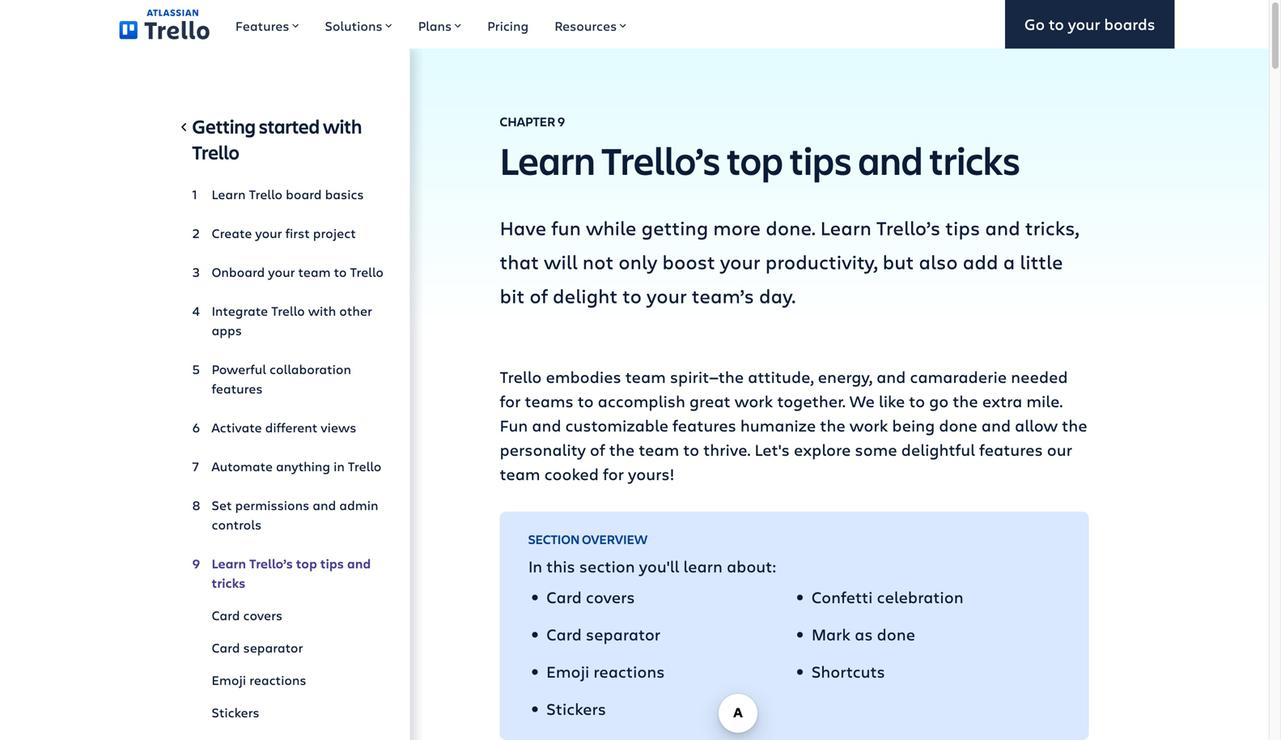 Task type: describe. For each thing, give the bounding box(es) containing it.
to down project
[[334, 263, 347, 281]]

learn inside learn trello's top tips and tricks
[[212, 555, 246, 572]]

customizable
[[566, 414, 669, 436]]

other
[[340, 302, 372, 319]]

set
[[212, 496, 232, 514]]

your left first
[[255, 224, 282, 242]]

learn
[[684, 555, 723, 577]]

onboard your team to trello link
[[192, 256, 384, 288]]

apps
[[212, 321, 242, 339]]

1 vertical spatial features
[[673, 414, 737, 436]]

with for started
[[323, 113, 362, 139]]

tips inside have fun while getting more done. learn trello's tips and tricks, that will not only boost your productivity, but also add a little bit of delight to your team's day.
[[946, 215, 981, 240]]

trello's inside chapter 9 learn trello's top tips and tricks
[[602, 134, 721, 186]]

activate
[[212, 419, 262, 436]]

to right the go
[[1049, 13, 1065, 34]]

trello's inside learn trello's top tips and tricks
[[249, 555, 293, 572]]

team inside onboard your team to trello link
[[298, 263, 331, 281]]

more
[[714, 215, 761, 240]]

productivity,
[[766, 249, 878, 274]]

attitude,
[[748, 366, 814, 387]]

integrate
[[212, 302, 268, 319]]

activate different views
[[212, 419, 357, 436]]

have fun while getting more done. learn trello's tips and tricks, that will not only boost your productivity, but also add a little bit of delight to your team's day.
[[500, 215, 1080, 308]]

to left the go
[[910, 390, 926, 412]]

bit
[[500, 283, 525, 308]]

0 horizontal spatial separator
[[243, 639, 303, 656]]

a
[[1004, 249, 1016, 274]]

this
[[547, 555, 575, 577]]

project
[[313, 224, 356, 242]]

mark as done
[[812, 623, 916, 645]]

9
[[558, 113, 565, 130]]

fun
[[500, 414, 528, 436]]

energy,
[[818, 366, 873, 387]]

the up our
[[1062, 414, 1088, 436]]

trello inside the integrate trello with other apps
[[271, 302, 305, 319]]

as
[[855, 623, 873, 645]]

solutions button
[[312, 0, 405, 49]]

solutions
[[325, 17, 383, 34]]

great
[[690, 390, 731, 412]]

basics
[[325, 185, 364, 203]]

emoji reactions inside emoji reactions link
[[212, 671, 307, 689]]

add
[[963, 249, 999, 274]]

features button
[[223, 0, 312, 49]]

create your first project
[[212, 224, 356, 242]]

integrate trello with other apps link
[[192, 295, 384, 347]]

0 horizontal spatial work
[[735, 390, 774, 412]]

powerful
[[212, 360, 266, 378]]

permissions
[[235, 496, 310, 514]]

tips inside learn trello's top tips and tricks
[[320, 555, 344, 572]]

the up the explore
[[820, 414, 846, 436]]

getting started with trello
[[192, 113, 362, 165]]

fun
[[552, 215, 581, 240]]

that
[[500, 249, 539, 274]]

shortcuts
[[812, 660, 886, 682]]

not
[[583, 249, 614, 274]]

resources button
[[542, 0, 640, 49]]

to inside have fun while getting more done. learn trello's tips and tricks, that will not only boost your productivity, but also add a little bit of delight to your team's day.
[[623, 283, 642, 308]]

mark
[[812, 623, 851, 645]]

activate different views link
[[192, 411, 384, 444]]

set permissions and admin controls
[[212, 496, 379, 533]]

team up "yours!"
[[639, 438, 680, 460]]

done.
[[766, 215, 816, 240]]

celebration
[[877, 586, 964, 608]]

set permissions and admin controls link
[[192, 489, 384, 541]]

personality
[[500, 438, 586, 460]]

onboard
[[212, 263, 265, 281]]

0 horizontal spatial covers
[[243, 606, 283, 624]]

learn trello board basics
[[212, 185, 364, 203]]

card covers link
[[192, 599, 384, 632]]

camaraderie
[[910, 366, 1007, 387]]

team up the accomplish
[[626, 366, 666, 387]]

but
[[883, 249, 914, 274]]

let's
[[755, 438, 790, 460]]

0 horizontal spatial card covers
[[212, 606, 283, 624]]

together.
[[778, 390, 846, 412]]

boards
[[1105, 13, 1156, 34]]

1 horizontal spatial card covers
[[547, 586, 635, 608]]

onboard your team to trello
[[212, 263, 384, 281]]

our
[[1048, 438, 1073, 460]]

team down personality
[[500, 463, 541, 485]]

trello inside trello embodies team spirit—the attitude, energy, and camaraderie needed for teams to accomplish great work together. we like to go the extra mile. fun and customizable features humanize the work being done and allow the personality of the team to thrive. let's explore some delightful features our team cooked for yours!
[[500, 366, 542, 387]]

section
[[528, 531, 580, 548]]

the down 'camaraderie' on the right of page
[[953, 390, 979, 412]]

of inside trello embodies team spirit—the attitude, energy, and camaraderie needed for teams to accomplish great work together. we like to go the extra mile. fun and customizable features humanize the work being done and allow the personality of the team to thrive. let's explore some delightful features our team cooked for yours!
[[590, 438, 605, 460]]

views
[[321, 419, 357, 436]]

accomplish
[[598, 390, 686, 412]]

different
[[265, 419, 318, 436]]

chapter 9 learn trello's top tips and tricks
[[500, 113, 1021, 186]]

learn inside have fun while getting more done. learn trello's tips and tricks, that will not only boost your productivity, but also add a little bit of delight to your team's day.
[[821, 215, 872, 240]]

features inside powerful collaboration features
[[212, 380, 263, 397]]

0 horizontal spatial reactions
[[249, 671, 307, 689]]

atlassian trello image
[[119, 9, 210, 39]]

to down embodies
[[578, 390, 594, 412]]

automate anything in trello
[[212, 457, 382, 475]]

to left thrive.
[[684, 438, 700, 460]]

card separator link
[[192, 632, 384, 664]]

learn inside chapter 9 learn trello's top tips and tricks
[[500, 134, 596, 186]]

getting started with trello link
[[192, 113, 384, 172]]

1 horizontal spatial reactions
[[594, 660, 665, 682]]

plans
[[418, 17, 452, 34]]

tricks,
[[1026, 215, 1080, 240]]

card inside card covers link
[[212, 606, 240, 624]]

started
[[259, 113, 320, 139]]

team's
[[692, 283, 754, 308]]

create
[[212, 224, 252, 242]]

resources
[[555, 17, 617, 34]]

go
[[1025, 13, 1045, 34]]



Task type: vqa. For each thing, say whether or not it's contained in the screenshot.
right workspace
no



Task type: locate. For each thing, give the bounding box(es) containing it.
learn up productivity,
[[821, 215, 872, 240]]

tips up add
[[946, 215, 981, 240]]

1 vertical spatial with
[[308, 302, 336, 319]]

learn
[[500, 134, 596, 186], [212, 185, 246, 203], [821, 215, 872, 240], [212, 555, 246, 572]]

1 horizontal spatial done
[[939, 414, 978, 436]]

0 vertical spatial features
[[212, 380, 263, 397]]

first
[[285, 224, 310, 242]]

trello's down set permissions and admin controls link
[[249, 555, 293, 572]]

work up humanize
[[735, 390, 774, 412]]

tricks inside chapter 9 learn trello's top tips and tricks
[[930, 134, 1021, 186]]

team down first
[[298, 263, 331, 281]]

trello up 'other'
[[350, 263, 384, 281]]

card inside card separator link
[[212, 639, 240, 656]]

and inside have fun while getting more done. learn trello's tips and tricks, that will not only boost your productivity, but also add a little bit of delight to your team's day.
[[986, 215, 1021, 240]]

tips
[[790, 134, 852, 186], [946, 215, 981, 240], [320, 555, 344, 572]]

of right the bit
[[530, 283, 548, 308]]

needed
[[1011, 366, 1068, 387]]

integrate trello with other apps
[[212, 302, 372, 339]]

tips down set permissions and admin controls in the bottom of the page
[[320, 555, 344, 572]]

section
[[580, 555, 635, 577]]

being
[[893, 414, 935, 436]]

covers up card separator link
[[243, 606, 283, 624]]

the
[[953, 390, 979, 412], [820, 414, 846, 436], [1062, 414, 1088, 436], [610, 438, 635, 460]]

with inside the integrate trello with other apps
[[308, 302, 336, 319]]

will
[[544, 249, 578, 274]]

boost
[[663, 249, 716, 274]]

your down more
[[721, 249, 761, 274]]

card covers
[[547, 586, 635, 608], [212, 606, 283, 624]]

learn down controls
[[212, 555, 246, 572]]

1 horizontal spatial of
[[590, 438, 605, 460]]

little
[[1020, 249, 1064, 274]]

0 vertical spatial for
[[500, 390, 521, 412]]

covers down section
[[586, 586, 635, 608]]

learn up create
[[212, 185, 246, 203]]

of inside have fun while getting more done. learn trello's tips and tricks, that will not only boost your productivity, but also add a little bit of delight to your team's day.
[[530, 283, 548, 308]]

confetti
[[812, 586, 873, 608]]

your down boost
[[647, 283, 687, 308]]

go to your boards link
[[1006, 0, 1175, 49]]

getting
[[642, 215, 709, 240]]

yours!
[[628, 463, 675, 485]]

controls
[[212, 516, 262, 533]]

in
[[528, 555, 543, 577]]

you'll
[[639, 555, 680, 577]]

thrive.
[[704, 438, 751, 460]]

0 vertical spatial trello's
[[602, 134, 721, 186]]

powerful collaboration features link
[[192, 353, 384, 405]]

1 horizontal spatial card separator
[[547, 623, 661, 645]]

tricks
[[930, 134, 1021, 186], [212, 574, 246, 591]]

and inside chapter 9 learn trello's top tips and tricks
[[859, 134, 923, 186]]

features down "great"
[[673, 414, 737, 436]]

trello down getting
[[192, 139, 240, 165]]

the down customizable
[[610, 438, 635, 460]]

tricks inside learn trello's top tips and tricks
[[212, 574, 246, 591]]

have
[[500, 215, 547, 240]]

chapter
[[500, 113, 556, 130]]

0 vertical spatial done
[[939, 414, 978, 436]]

1 vertical spatial work
[[850, 414, 889, 436]]

1 horizontal spatial stickers
[[547, 698, 606, 719]]

and inside set permissions and admin controls
[[313, 496, 336, 514]]

1 horizontal spatial separator
[[586, 623, 661, 645]]

overview
[[582, 531, 648, 548]]

2 vertical spatial features
[[980, 438, 1043, 460]]

tips up done. in the top of the page
[[790, 134, 852, 186]]

also
[[919, 249, 958, 274]]

separator down section
[[586, 623, 661, 645]]

we
[[850, 390, 875, 412]]

1 horizontal spatial work
[[850, 414, 889, 436]]

work down we
[[850, 414, 889, 436]]

done right as on the right
[[877, 623, 916, 645]]

stickers
[[547, 698, 606, 719], [212, 704, 260, 721]]

trello's up 'but'
[[877, 215, 941, 240]]

with
[[323, 113, 362, 139], [308, 302, 336, 319]]

2 vertical spatial tips
[[320, 555, 344, 572]]

1 horizontal spatial for
[[603, 463, 624, 485]]

create your first project link
[[192, 217, 384, 249]]

with for trello
[[308, 302, 336, 319]]

in
[[334, 457, 345, 475]]

0 horizontal spatial for
[[500, 390, 521, 412]]

trello down onboard your team to trello link
[[271, 302, 305, 319]]

1 vertical spatial done
[[877, 623, 916, 645]]

anything
[[276, 457, 330, 475]]

0 vertical spatial tips
[[790, 134, 852, 186]]

with inside getting started with trello
[[323, 113, 362, 139]]

trello right in
[[348, 457, 382, 475]]

mile.
[[1027, 390, 1063, 412]]

card covers up card separator link
[[212, 606, 283, 624]]

0 horizontal spatial features
[[212, 380, 263, 397]]

1 horizontal spatial features
[[673, 414, 737, 436]]

2 vertical spatial trello's
[[249, 555, 293, 572]]

0 vertical spatial work
[[735, 390, 774, 412]]

1 vertical spatial top
[[296, 555, 317, 572]]

section overview in this section you'll learn about:
[[528, 531, 777, 577]]

extra
[[983, 390, 1023, 412]]

of down customizable
[[590, 438, 605, 460]]

emoji reactions link
[[192, 664, 384, 696]]

with left 'other'
[[308, 302, 336, 319]]

0 horizontal spatial top
[[296, 555, 317, 572]]

1 horizontal spatial emoji
[[547, 660, 590, 682]]

0 horizontal spatial stickers
[[212, 704, 260, 721]]

teams
[[525, 390, 574, 412]]

your
[[1069, 13, 1101, 34], [255, 224, 282, 242], [721, 249, 761, 274], [268, 263, 295, 281], [647, 283, 687, 308]]

0 horizontal spatial emoji reactions
[[212, 671, 307, 689]]

learn trello board basics link
[[192, 178, 384, 211]]

trello's up getting
[[602, 134, 721, 186]]

0 horizontal spatial card separator
[[212, 639, 303, 656]]

emoji reactions
[[547, 660, 665, 682], [212, 671, 307, 689]]

confetti celebration
[[812, 586, 964, 608]]

and
[[859, 134, 923, 186], [986, 215, 1021, 240], [877, 366, 906, 387], [532, 414, 562, 436], [982, 414, 1011, 436], [313, 496, 336, 514], [347, 555, 371, 572]]

2 horizontal spatial trello's
[[877, 215, 941, 240]]

embodies
[[546, 366, 622, 387]]

trello left board
[[249, 185, 283, 203]]

collaboration
[[270, 360, 351, 378]]

card
[[547, 586, 582, 608], [212, 606, 240, 624], [547, 623, 582, 645], [212, 639, 240, 656]]

done inside trello embodies team spirit—the attitude, energy, and camaraderie needed for teams to accomplish great work together. we like to go the extra mile. fun and customizable features humanize the work being done and allow the personality of the team to thrive. let's explore some delightful features our team cooked for yours!
[[939, 414, 978, 436]]

0 horizontal spatial done
[[877, 623, 916, 645]]

features down powerful
[[212, 380, 263, 397]]

emoji
[[547, 660, 590, 682], [212, 671, 246, 689]]

board
[[286, 185, 322, 203]]

1 vertical spatial for
[[603, 463, 624, 485]]

1 horizontal spatial covers
[[586, 586, 635, 608]]

0 horizontal spatial emoji
[[212, 671, 246, 689]]

your down create your first project
[[268, 263, 295, 281]]

1 vertical spatial of
[[590, 438, 605, 460]]

like
[[879, 390, 905, 412]]

card separator down section
[[547, 623, 661, 645]]

separator down card covers link
[[243, 639, 303, 656]]

1 horizontal spatial top
[[727, 134, 784, 186]]

done
[[939, 414, 978, 436], [877, 623, 916, 645]]

top inside chapter 9 learn trello's top tips and tricks
[[727, 134, 784, 186]]

powerful collaboration features
[[212, 360, 351, 397]]

1 vertical spatial tips
[[946, 215, 981, 240]]

covers
[[586, 586, 635, 608], [243, 606, 283, 624]]

features down allow
[[980, 438, 1043, 460]]

0 horizontal spatial of
[[530, 283, 548, 308]]

done down the go
[[939, 414, 978, 436]]

1 horizontal spatial trello's
[[602, 134, 721, 186]]

0 vertical spatial of
[[530, 283, 548, 308]]

1 horizontal spatial tricks
[[930, 134, 1021, 186]]

2 horizontal spatial tips
[[946, 215, 981, 240]]

trello inside getting started with trello
[[192, 139, 240, 165]]

top up more
[[727, 134, 784, 186]]

features
[[236, 17, 289, 34]]

0 vertical spatial with
[[323, 113, 362, 139]]

separator
[[586, 623, 661, 645], [243, 639, 303, 656]]

about:
[[727, 555, 777, 577]]

day.
[[759, 283, 796, 308]]

with right started
[[323, 113, 362, 139]]

trello's
[[602, 134, 721, 186], [877, 215, 941, 240], [249, 555, 293, 572]]

pricing
[[488, 17, 529, 34]]

of
[[530, 283, 548, 308], [590, 438, 605, 460]]

for left "yours!"
[[603, 463, 624, 485]]

while
[[586, 215, 637, 240]]

1 horizontal spatial emoji reactions
[[547, 660, 665, 682]]

and inside learn trello's top tips and tricks
[[347, 555, 371, 572]]

to down only on the top of the page
[[623, 283, 642, 308]]

card separator
[[547, 623, 661, 645], [212, 639, 303, 656]]

go to your boards
[[1025, 13, 1156, 34]]

delight
[[553, 283, 618, 308]]

0 vertical spatial tricks
[[930, 134, 1021, 186]]

1 vertical spatial trello's
[[877, 215, 941, 240]]

for
[[500, 390, 521, 412], [603, 463, 624, 485]]

for up fun
[[500, 390, 521, 412]]

1 horizontal spatial tips
[[790, 134, 852, 186]]

0 horizontal spatial tricks
[[212, 574, 246, 591]]

learn trello's top tips and tricks
[[212, 555, 371, 591]]

1 vertical spatial tricks
[[212, 574, 246, 591]]

stickers link
[[192, 696, 384, 729]]

card covers down section
[[547, 586, 635, 608]]

learn down 9
[[500, 134, 596, 186]]

0 horizontal spatial tips
[[320, 555, 344, 572]]

0 vertical spatial top
[[727, 134, 784, 186]]

trello's inside have fun while getting more done. learn trello's tips and tricks, that will not only boost your productivity, but also add a little bit of delight to your team's day.
[[877, 215, 941, 240]]

card separator down card covers link
[[212, 639, 303, 656]]

delightful
[[902, 438, 976, 460]]

top down set permissions and admin controls in the bottom of the page
[[296, 555, 317, 572]]

admin
[[340, 496, 379, 514]]

2 horizontal spatial features
[[980, 438, 1043, 460]]

spirit—the
[[670, 366, 744, 387]]

top inside learn trello's top tips and tricks
[[296, 555, 317, 572]]

tips inside chapter 9 learn trello's top tips and tricks
[[790, 134, 852, 186]]

your left boards
[[1069, 13, 1101, 34]]

some
[[855, 438, 898, 460]]

0 horizontal spatial trello's
[[249, 555, 293, 572]]

trello
[[192, 139, 240, 165], [249, 185, 283, 203], [350, 263, 384, 281], [271, 302, 305, 319], [500, 366, 542, 387], [348, 457, 382, 475]]

trello up teams
[[500, 366, 542, 387]]



